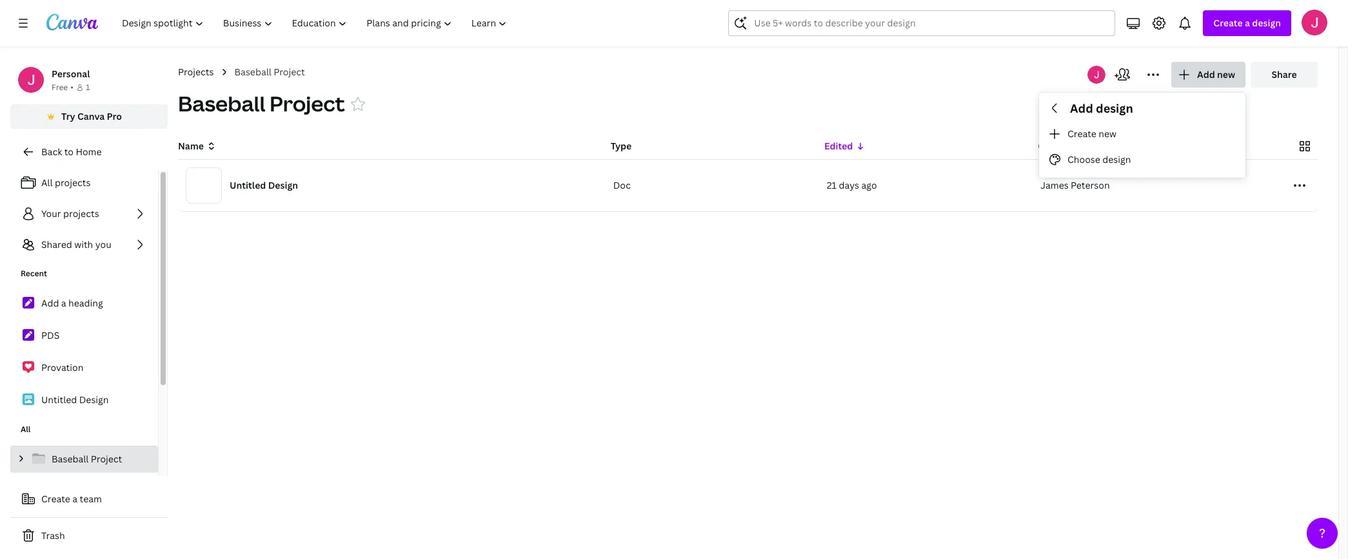Task type: describe. For each thing, give the bounding box(es) containing it.
1 vertical spatial untitled design
[[41, 394, 109, 406]]

add for add design
[[1070, 101, 1093, 116]]

add for add new
[[1197, 68, 1215, 81]]

1 horizontal spatial untitled
[[230, 179, 266, 192]]

provation
[[41, 362, 83, 374]]

you
[[95, 239, 111, 251]]

to
[[64, 146, 73, 158]]

a for design
[[1245, 17, 1250, 29]]

create for create new
[[1067, 128, 1096, 140]]

projects for your projects
[[63, 208, 99, 220]]

name button
[[178, 139, 217, 154]]

name
[[178, 140, 204, 152]]

owner
[[1038, 140, 1067, 152]]

ago
[[861, 179, 877, 192]]

add new
[[1197, 68, 1235, 81]]

share
[[1272, 68, 1297, 81]]

pro
[[107, 110, 122, 123]]

a for team
[[72, 493, 77, 506]]

untitled design link
[[10, 387, 158, 414]]

create a team button
[[10, 487, 168, 513]]

project inside button
[[270, 90, 345, 117]]

•
[[70, 82, 73, 93]]

with
[[74, 239, 93, 251]]

shared
[[41, 239, 72, 251]]

trash
[[41, 530, 65, 542]]

back
[[41, 146, 62, 158]]

Search search field
[[754, 11, 1090, 35]]

back to home link
[[10, 139, 168, 165]]

your projects link
[[10, 201, 158, 227]]

doc
[[613, 179, 631, 192]]

2 vertical spatial baseball project
[[52, 453, 122, 466]]

home
[[76, 146, 102, 158]]

1 vertical spatial baseball project link
[[10, 446, 158, 473]]

add a heading
[[41, 297, 103, 310]]

baseball for the top baseball project link
[[234, 66, 271, 78]]

share button
[[1251, 62, 1318, 88]]

heading
[[68, 297, 103, 310]]

try
[[61, 110, 75, 123]]

create for create a team
[[41, 493, 70, 506]]

canva
[[77, 110, 105, 123]]

add for add a heading
[[41, 297, 59, 310]]

peterson
[[1071, 179, 1110, 192]]

2 vertical spatial baseball
[[52, 453, 89, 466]]

1 horizontal spatial design
[[268, 179, 298, 192]]

choose
[[1067, 153, 1100, 166]]

list containing add a heading
[[10, 290, 158, 414]]

top level navigation element
[[114, 10, 518, 36]]

back to home
[[41, 146, 102, 158]]

try canva pro
[[61, 110, 122, 123]]

choose design
[[1067, 153, 1131, 166]]

all projects
[[41, 177, 91, 189]]



Task type: locate. For each thing, give the bounding box(es) containing it.
design
[[1252, 17, 1281, 29], [1096, 101, 1133, 116], [1102, 153, 1131, 166]]

1 vertical spatial design
[[79, 394, 109, 406]]

a
[[1245, 17, 1250, 29], [61, 297, 66, 310], [72, 493, 77, 506]]

2 horizontal spatial create
[[1213, 17, 1243, 29]]

0 vertical spatial create
[[1213, 17, 1243, 29]]

create inside dropdown button
[[1213, 17, 1243, 29]]

design inside button
[[1102, 153, 1131, 166]]

baseball down projects link
[[178, 90, 265, 117]]

choose design button
[[1039, 147, 1245, 173]]

2 vertical spatial a
[[72, 493, 77, 506]]

new down add design
[[1099, 128, 1117, 140]]

0 horizontal spatial all
[[21, 424, 31, 435]]

add inside dropdown button
[[1197, 68, 1215, 81]]

1
[[86, 82, 90, 93]]

1 vertical spatial a
[[61, 297, 66, 310]]

recent
[[21, 268, 47, 279]]

type
[[611, 140, 632, 152]]

baseball project link
[[234, 65, 305, 79], [10, 446, 158, 473]]

0 vertical spatial design
[[1252, 17, 1281, 29]]

baseball
[[234, 66, 271, 78], [178, 90, 265, 117], [52, 453, 89, 466]]

0 vertical spatial baseball project link
[[234, 65, 305, 79]]

new inside button
[[1099, 128, 1117, 140]]

edited button
[[824, 139, 866, 154]]

21
[[827, 179, 837, 192]]

free •
[[52, 82, 73, 93]]

2 vertical spatial design
[[1102, 153, 1131, 166]]

design up create new
[[1096, 101, 1133, 116]]

1 horizontal spatial a
[[72, 493, 77, 506]]

design for choose design
[[1102, 153, 1131, 166]]

projects for all projects
[[55, 177, 91, 189]]

all for all
[[21, 424, 31, 435]]

1 vertical spatial add
[[1070, 101, 1093, 116]]

0 vertical spatial all
[[41, 177, 53, 189]]

all for all projects
[[41, 177, 53, 189]]

add design
[[1070, 101, 1133, 116]]

projects right the your
[[63, 208, 99, 220]]

pds
[[41, 330, 60, 342]]

1 vertical spatial baseball
[[178, 90, 265, 117]]

personal
[[52, 68, 90, 80]]

create new
[[1067, 128, 1117, 140]]

james peterson image
[[1302, 10, 1327, 35]]

project
[[274, 66, 305, 78], [270, 90, 345, 117], [91, 453, 122, 466]]

2 vertical spatial add
[[41, 297, 59, 310]]

0 vertical spatial untitled design
[[230, 179, 298, 192]]

1 horizontal spatial new
[[1217, 68, 1235, 81]]

projects down back to home
[[55, 177, 91, 189]]

1 horizontal spatial add
[[1070, 101, 1093, 116]]

new for add new
[[1217, 68, 1235, 81]]

2 horizontal spatial a
[[1245, 17, 1250, 29]]

1 vertical spatial baseball project
[[178, 90, 345, 117]]

0 horizontal spatial untitled design
[[41, 394, 109, 406]]

2 horizontal spatial add
[[1197, 68, 1215, 81]]

projects link
[[178, 65, 214, 79]]

all projects link
[[10, 170, 158, 196]]

untitled design
[[230, 179, 298, 192], [41, 394, 109, 406]]

0 vertical spatial add
[[1197, 68, 1215, 81]]

create for create a design
[[1213, 17, 1243, 29]]

0 horizontal spatial baseball project link
[[10, 446, 158, 473]]

try canva pro button
[[10, 104, 168, 129]]

days
[[839, 179, 859, 192]]

add new button
[[1171, 62, 1245, 88]]

21 days ago
[[827, 179, 877, 192]]

0 horizontal spatial add
[[41, 297, 59, 310]]

a inside create a team button
[[72, 493, 77, 506]]

design
[[268, 179, 298, 192], [79, 394, 109, 406]]

1 vertical spatial projects
[[63, 208, 99, 220]]

provation link
[[10, 355, 158, 382]]

edited
[[824, 140, 853, 152]]

baseball for baseball project button at the left of page
[[178, 90, 265, 117]]

design left james peterson icon
[[1252, 17, 1281, 29]]

a inside add a heading link
[[61, 297, 66, 310]]

projects
[[178, 66, 214, 78]]

1 horizontal spatial untitled design
[[230, 179, 298, 192]]

1 list from the top
[[10, 170, 158, 258]]

create a design button
[[1203, 10, 1291, 36]]

1 horizontal spatial baseball project link
[[234, 65, 305, 79]]

1 vertical spatial list
[[10, 290, 158, 414]]

untitled inside list
[[41, 394, 77, 406]]

new inside dropdown button
[[1217, 68, 1235, 81]]

0 vertical spatial new
[[1217, 68, 1235, 81]]

create a team
[[41, 493, 102, 506]]

team
[[80, 493, 102, 506]]

0 vertical spatial project
[[274, 66, 305, 78]]

james
[[1041, 179, 1069, 192]]

0 vertical spatial baseball
[[234, 66, 271, 78]]

free
[[52, 82, 68, 93]]

baseball project link up team
[[10, 446, 158, 473]]

2 list from the top
[[10, 290, 158, 414]]

your
[[41, 208, 61, 220]]

new for create new
[[1099, 128, 1117, 140]]

create
[[1213, 17, 1243, 29], [1067, 128, 1096, 140], [41, 493, 70, 506]]

0 horizontal spatial untitled
[[41, 394, 77, 406]]

0 vertical spatial design
[[268, 179, 298, 192]]

None search field
[[728, 10, 1115, 36]]

2 vertical spatial project
[[91, 453, 122, 466]]

untitled
[[230, 179, 266, 192], [41, 394, 77, 406]]

your projects
[[41, 208, 99, 220]]

add
[[1197, 68, 1215, 81], [1070, 101, 1093, 116], [41, 297, 59, 310]]

a inside create a design dropdown button
[[1245, 17, 1250, 29]]

0 horizontal spatial a
[[61, 297, 66, 310]]

baseball inside button
[[178, 90, 265, 117]]

list containing all projects
[[10, 170, 158, 258]]

1 vertical spatial new
[[1099, 128, 1117, 140]]

pds link
[[10, 322, 158, 350]]

baseball project button
[[178, 90, 345, 118]]

all
[[41, 177, 53, 189], [21, 424, 31, 435]]

1 horizontal spatial create
[[1067, 128, 1096, 140]]

2 vertical spatial create
[[41, 493, 70, 506]]

new
[[1217, 68, 1235, 81], [1099, 128, 1117, 140]]

0 vertical spatial a
[[1245, 17, 1250, 29]]

0 horizontal spatial create
[[41, 493, 70, 506]]

baseball project
[[234, 66, 305, 78], [178, 90, 345, 117], [52, 453, 122, 466]]

create a design
[[1213, 17, 1281, 29]]

baseball up create a team
[[52, 453, 89, 466]]

new down create a design dropdown button
[[1217, 68, 1235, 81]]

projects
[[55, 177, 91, 189], [63, 208, 99, 220]]

create left team
[[41, 493, 70, 506]]

0 horizontal spatial new
[[1099, 128, 1117, 140]]

design inside dropdown button
[[1252, 17, 1281, 29]]

shared with you
[[41, 239, 111, 251]]

0 vertical spatial projects
[[55, 177, 91, 189]]

create up add new
[[1213, 17, 1243, 29]]

0 horizontal spatial design
[[79, 394, 109, 406]]

create up choose
[[1067, 128, 1096, 140]]

0 vertical spatial untitled
[[230, 179, 266, 192]]

list
[[10, 170, 158, 258], [10, 290, 158, 414]]

1 horizontal spatial all
[[41, 177, 53, 189]]

shared with you link
[[10, 232, 158, 258]]

design inside list
[[79, 394, 109, 406]]

james peterson
[[1041, 179, 1110, 192]]

baseball up baseball project button at the left of page
[[234, 66, 271, 78]]

baseball project link up baseball project button at the left of page
[[234, 65, 305, 79]]

1 vertical spatial untitled
[[41, 394, 77, 406]]

0 vertical spatial list
[[10, 170, 158, 258]]

create new button
[[1039, 121, 1245, 147]]

a for heading
[[61, 297, 66, 310]]

1 vertical spatial all
[[21, 424, 31, 435]]

1 vertical spatial create
[[1067, 128, 1096, 140]]

0 vertical spatial baseball project
[[234, 66, 305, 78]]

design for add design
[[1096, 101, 1133, 116]]

design right choose
[[1102, 153, 1131, 166]]

add inside list
[[41, 297, 59, 310]]

trash link
[[10, 524, 168, 550]]

1 vertical spatial project
[[270, 90, 345, 117]]

add a heading link
[[10, 290, 158, 317]]

1 vertical spatial design
[[1096, 101, 1133, 116]]



Task type: vqa. For each thing, say whether or not it's contained in the screenshot.
Show pages image
no



